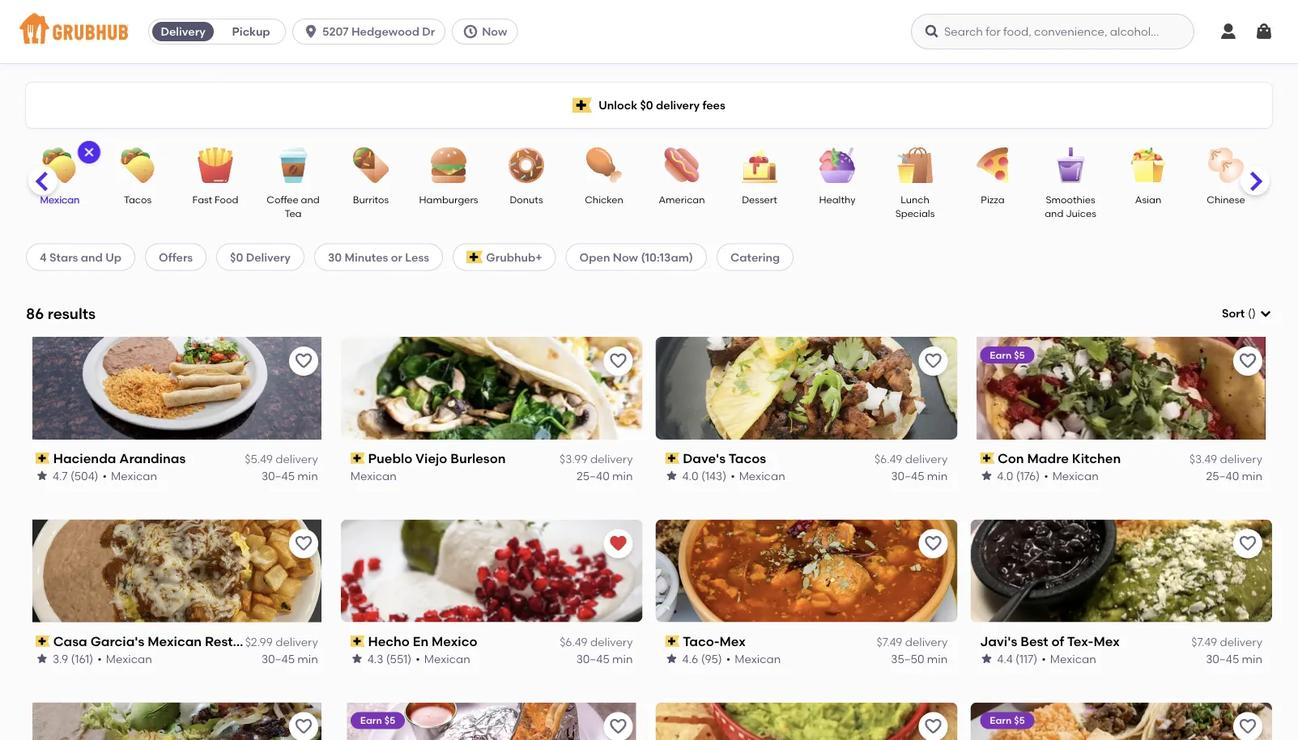 Task type: vqa. For each thing, say whether or not it's contained in the screenshot.


Task type: describe. For each thing, give the bounding box(es) containing it.
30–45 for hacienda arandinas
[[262, 469, 295, 483]]

restaurant
[[205, 634, 276, 649]]

save this restaurant button for taqueria arandas 2 logo
[[289, 713, 318, 740]]

smoothies
[[1046, 194, 1096, 205]]

2 mex from the left
[[1094, 634, 1120, 649]]

• for garcia's
[[97, 652, 102, 666]]

none field containing sort
[[1222, 305, 1273, 322]]

lunch
[[901, 194, 930, 205]]

(551)
[[386, 652, 412, 666]]

casa garcia's mexican restaurant logo image
[[32, 520, 322, 623]]

less
[[405, 250, 429, 264]]

4.6
[[683, 652, 699, 666]]

fast
[[192, 194, 212, 205]]

hecho en mexico
[[368, 634, 478, 649]]

86
[[26, 305, 44, 323]]

save this restaurant button for javi's best of tex-mex logo
[[1234, 530, 1263, 559]]

save this restaurant button for pueblo viejo burleson logo
[[604, 347, 633, 376]]

1 vertical spatial now
[[613, 250, 638, 264]]

casa
[[53, 634, 87, 649]]

chinese
[[1207, 194, 1246, 205]]

hecho
[[368, 634, 410, 649]]

pueblo viejo burleson
[[368, 451, 506, 466]]

pueblo
[[368, 451, 413, 466]]

4.3 (551)
[[368, 652, 412, 666]]

30–45 min for hecho en mexico
[[577, 652, 633, 666]]

4.4
[[997, 652, 1013, 666]]

save this restaurant button for taco-mex logo
[[919, 530, 948, 559]]

fast food
[[192, 194, 239, 205]]

dave's tacos logo image
[[656, 337, 958, 440]]

save this restaurant button for hacienda arandinas logo
[[289, 347, 318, 376]]

(504)
[[70, 469, 98, 483]]

minutes
[[345, 250, 388, 264]]

1 horizontal spatial svg image
[[1219, 22, 1239, 41]]

smoothies and juices
[[1045, 194, 1097, 219]]

0 vertical spatial tacos
[[124, 194, 152, 205]]

$7.49 delivery for 35–50
[[877, 636, 948, 649]]

• for tacos
[[731, 469, 735, 483]]

and for coffee and tea
[[301, 194, 320, 205]]

$6.49 delivery for hecho en mexico
[[560, 636, 633, 649]]

$7.49 for 30–45
[[1192, 636, 1218, 649]]

0 vertical spatial $0
[[640, 98, 653, 112]]

3.9 (161)
[[53, 652, 93, 666]]

4.4 (117)
[[997, 652, 1038, 666]]

grubhub+
[[486, 250, 542, 264]]

tea
[[285, 208, 302, 219]]

mexican down pueblo
[[351, 469, 397, 483]]

• right (117)
[[1042, 652, 1046, 666]]

coffee
[[267, 194, 299, 205]]

4.0 (143)
[[683, 469, 727, 483]]

min for dave's tacos
[[927, 469, 948, 483]]

burritos
[[353, 194, 389, 205]]

1 horizontal spatial delivery
[[246, 250, 291, 264]]

coffee and tea
[[267, 194, 320, 219]]

• mexican for garcia's
[[97, 652, 152, 666]]

star icon image for hacienda arandinas
[[36, 469, 49, 482]]

min for pueblo viejo burleson
[[613, 469, 633, 483]]

now inside button
[[482, 25, 508, 38]]

save this restaurant button for 'capital taco logo'
[[919, 713, 948, 740]]

subscription pass image for con madre kitchen
[[980, 453, 995, 464]]

• mexican for arandinas
[[103, 469, 157, 483]]

juices
[[1066, 208, 1097, 219]]

save this restaurant image for taco-mex logo
[[924, 534, 943, 554]]

kitchen
[[1072, 451, 1121, 466]]

pueblo viejo burleson logo image
[[341, 337, 643, 440]]

30–45 for casa garcia's mexican restaurant
[[262, 652, 295, 666]]

dessert
[[742, 194, 778, 205]]

30–45 for hecho en mexico
[[577, 652, 610, 666]]

mexican for 4.0 (143)
[[739, 469, 786, 483]]

madre
[[1028, 451, 1069, 466]]

sort ( )
[[1222, 307, 1256, 320]]

1 horizontal spatial tacos
[[729, 451, 766, 466]]

Search for food, convenience, alcohol... search field
[[911, 14, 1195, 49]]

4.0 (176)
[[997, 469, 1040, 483]]

star icon image for taco-mex
[[666, 652, 678, 665]]

taco-mex logo image
[[656, 520, 958, 623]]

grubhub plus flag logo image for grubhub+
[[467, 251, 483, 264]]

save this restaurant button for casa garcia's mexican restaurant logo
[[289, 530, 318, 559]]

hamburgers image
[[420, 147, 477, 183]]

mexican for 4.3 (551)
[[424, 652, 471, 666]]

save this restaurant image for hacienda arandinas logo
[[294, 351, 313, 371]]

healthy
[[819, 194, 856, 205]]

mexican for 4.4 (117)
[[1051, 652, 1097, 666]]

taqueria chapala 4 logo image
[[971, 703, 1273, 740]]

taco-mex
[[683, 634, 746, 649]]

30–45 min for dave's tacos
[[891, 469, 948, 483]]

delivery for dave's tacos
[[905, 453, 948, 466]]

$3.99
[[560, 453, 588, 466]]

delivery for hecho en mexico
[[591, 636, 633, 649]]

1 mex from the left
[[720, 634, 746, 649]]

food
[[215, 194, 239, 205]]

(117)
[[1016, 652, 1038, 666]]

delivery button
[[149, 19, 217, 45]]

earn $5 for con madre kitchen logo
[[990, 349, 1025, 361]]

mexican for 4.0 (176)
[[1053, 469, 1099, 483]]

coffee and tea image
[[265, 147, 322, 183]]

$5 for 'super burrito on 5th logo'
[[385, 715, 395, 727]]

hecho en mexico logo image
[[341, 520, 643, 623]]

viejo
[[416, 451, 448, 466]]

hacienda arandinas logo image
[[32, 337, 322, 440]]

4 stars and up
[[40, 250, 122, 264]]

earn for con madre kitchen logo
[[990, 349, 1012, 361]]

mexican image
[[32, 147, 88, 183]]

javi's best of tex-mex
[[980, 634, 1120, 649]]

american
[[659, 194, 705, 205]]

burleson
[[451, 451, 506, 466]]

svg image inside now button
[[463, 23, 479, 40]]

casa garcia's mexican restaurant
[[53, 634, 276, 649]]

)
[[1252, 307, 1256, 320]]

• mexican for mex
[[726, 652, 781, 666]]

$3.49 delivery
[[1190, 453, 1263, 466]]

hacienda arandinas
[[53, 451, 186, 466]]

4.6 (95)
[[683, 652, 722, 666]]

save this restaurant image for pueblo viejo burleson logo
[[609, 351, 628, 371]]

$0 delivery
[[230, 250, 291, 264]]

hamburgers
[[419, 194, 478, 205]]

con
[[998, 451, 1025, 466]]

5207
[[323, 25, 349, 38]]

best
[[1021, 634, 1049, 649]]

up
[[105, 250, 122, 264]]

30 minutes or less
[[328, 250, 429, 264]]

earn $5 for taqueria chapala 4 logo
[[990, 715, 1025, 727]]

• mexican for madre
[[1044, 469, 1099, 483]]

delivery inside button
[[161, 25, 206, 38]]

min for con madre kitchen
[[1242, 469, 1263, 483]]

smoothies and juices image
[[1043, 147, 1099, 183]]

• for mex
[[726, 652, 731, 666]]

30–45 min for hacienda arandinas
[[262, 469, 318, 483]]

con madre kitchen
[[998, 451, 1121, 466]]

fast food image
[[187, 147, 244, 183]]

healthy image
[[809, 147, 866, 183]]

chicken image
[[576, 147, 633, 183]]

3.9
[[53, 652, 68, 666]]

dessert image
[[732, 147, 788, 183]]

pickup
[[232, 25, 270, 38]]

donuts image
[[498, 147, 555, 183]]

(161)
[[71, 652, 93, 666]]

garcia's
[[90, 634, 145, 649]]

subscription pass image for casa garcia's mexican restaurant
[[36, 636, 50, 647]]

grubhub plus flag logo image for unlock $0 delivery fees
[[573, 98, 592, 113]]

$2.99 delivery
[[245, 636, 318, 649]]

35–50
[[891, 652, 925, 666]]

mexican right garcia's at the bottom of page
[[148, 634, 202, 649]]

chicken
[[585, 194, 624, 205]]

$3.99 delivery
[[560, 453, 633, 466]]

subscription pass image for taco-mex
[[666, 636, 680, 647]]

$6.49 for dave's tacos
[[875, 453, 903, 466]]



Task type: locate. For each thing, give the bounding box(es) containing it.
4.7
[[53, 469, 68, 483]]

burritos image
[[343, 147, 399, 183]]

$6.49 delivery for dave's tacos
[[875, 453, 948, 466]]

•
[[103, 469, 107, 483], [731, 469, 735, 483], [1044, 469, 1049, 483], [97, 652, 102, 666], [416, 652, 420, 666], [726, 652, 731, 666], [1042, 652, 1046, 666]]

lunch specials image
[[887, 147, 944, 183]]

(176)
[[1017, 469, 1040, 483]]

0 horizontal spatial $6.49 delivery
[[560, 636, 633, 649]]

and left up
[[81, 250, 103, 264]]

0 vertical spatial grubhub plus flag logo image
[[573, 98, 592, 113]]

save this restaurant button for dave's tacos logo
[[919, 347, 948, 376]]

$5.49 delivery
[[245, 453, 318, 466]]

2 $7.49 from the left
[[1192, 636, 1218, 649]]

javi's best of tex-mex logo image
[[971, 520, 1273, 623]]

0 vertical spatial and
[[301, 194, 320, 205]]

0 vertical spatial delivery
[[161, 25, 206, 38]]

catering
[[731, 250, 780, 264]]

$6.49
[[875, 453, 903, 466], [560, 636, 588, 649]]

mexican for 4.7 (504)
[[111, 469, 157, 483]]

grubhub plus flag logo image left unlock
[[573, 98, 592, 113]]

5207 hedgewood dr button
[[293, 19, 452, 45]]

0 horizontal spatial svg image
[[463, 23, 479, 40]]

save this restaurant image for 'capital taco logo'
[[924, 717, 943, 737]]

mexican for 3.9 (161)
[[106, 652, 152, 666]]

• mexican down hacienda arandinas
[[103, 469, 157, 483]]

specials
[[896, 208, 935, 219]]

mexican down hacienda arandinas
[[111, 469, 157, 483]]

taqueria arandas 2 logo image
[[26, 703, 328, 740]]

2 $7.49 delivery from the left
[[1192, 636, 1263, 649]]

0 horizontal spatial 4.0
[[683, 469, 699, 483]]

1 vertical spatial $6.49
[[560, 636, 588, 649]]

mex
[[720, 634, 746, 649], [1094, 634, 1120, 649]]

mexican down garcia's at the bottom of page
[[106, 652, 152, 666]]

4.0 down dave's on the right
[[683, 469, 699, 483]]

tacos
[[124, 194, 152, 205], [729, 451, 766, 466]]

delivery left pickup button
[[161, 25, 206, 38]]

• for en
[[416, 652, 420, 666]]

tex-
[[1068, 634, 1094, 649]]

$0 down the food
[[230, 250, 243, 264]]

0 horizontal spatial $7.49 delivery
[[877, 636, 948, 649]]

subscription pass image left "hacienda"
[[36, 453, 50, 464]]

mexico
[[432, 634, 478, 649]]

0 horizontal spatial $0
[[230, 250, 243, 264]]

• mexican down 'dave's tacos'
[[731, 469, 786, 483]]

star icon image left 4.7
[[36, 469, 49, 482]]

1 $7.49 from the left
[[877, 636, 903, 649]]

min for casa garcia's mexican restaurant
[[298, 652, 318, 666]]

and inside coffee and tea
[[301, 194, 320, 205]]

2 horizontal spatial svg image
[[1255, 22, 1274, 41]]

2 25–40 from the left
[[1207, 469, 1240, 483]]

1 $7.49 delivery from the left
[[877, 636, 948, 649]]

25–40 for pueblo viejo burleson
[[577, 469, 610, 483]]

$7.49 for 35–50
[[877, 636, 903, 649]]

25–40 down "$3.99 delivery"
[[577, 469, 610, 483]]

mexican down tex-
[[1051, 652, 1097, 666]]

30
[[328, 250, 342, 264]]

subscription pass image for hacienda arandinas
[[36, 453, 50, 464]]

0 horizontal spatial 25–40 min
[[577, 469, 633, 483]]

chinese image
[[1198, 147, 1255, 183]]

• mexican down of
[[1042, 652, 1097, 666]]

1 vertical spatial and
[[1045, 208, 1064, 219]]

30–45 min for casa garcia's mexican restaurant
[[262, 652, 318, 666]]

25–40 down $3.49 delivery
[[1207, 469, 1240, 483]]

0 horizontal spatial now
[[482, 25, 508, 38]]

delivery
[[656, 98, 700, 112], [276, 453, 318, 466], [591, 453, 633, 466], [905, 453, 948, 466], [1220, 453, 1263, 466], [276, 636, 318, 649], [591, 636, 633, 649], [905, 636, 948, 649], [1220, 636, 1263, 649]]

asian image
[[1120, 147, 1177, 183]]

svg image inside 'field'
[[1260, 307, 1273, 320]]

1 horizontal spatial $0
[[640, 98, 653, 112]]

1 vertical spatial delivery
[[246, 250, 291, 264]]

save this restaurant image for $7.49 delivery
[[1239, 534, 1258, 554]]

0 horizontal spatial and
[[81, 250, 103, 264]]

now right open
[[613, 250, 638, 264]]

$5 for taqueria chapala 4 logo
[[1014, 715, 1025, 727]]

1 horizontal spatial and
[[301, 194, 320, 205]]

30–45
[[262, 469, 295, 483], [891, 469, 925, 483], [262, 652, 295, 666], [577, 652, 610, 666], [1206, 652, 1240, 666]]

$5.49
[[245, 453, 273, 466]]

capital taco logo image
[[656, 703, 958, 740]]

• mexican right the (95)
[[726, 652, 781, 666]]

super burrito on 5th logo image
[[341, 703, 643, 740]]

save this restaurant button
[[289, 347, 318, 376], [604, 347, 633, 376], [919, 347, 948, 376], [1234, 347, 1263, 376], [289, 530, 318, 559], [919, 530, 948, 559], [1234, 530, 1263, 559], [289, 713, 318, 740], [604, 713, 633, 740], [919, 713, 948, 740], [1234, 713, 1263, 740]]

subscription pass image for dave's tacos
[[666, 453, 680, 464]]

0 horizontal spatial $7.49
[[877, 636, 903, 649]]

star icon image left "4.0 (143)"
[[666, 469, 678, 482]]

1 4.0 from the left
[[683, 469, 699, 483]]

mexican down 'dave's tacos'
[[739, 469, 786, 483]]

min for hecho en mexico
[[613, 652, 633, 666]]

and down smoothies
[[1045, 208, 1064, 219]]

hacienda
[[53, 451, 116, 466]]

and up tea
[[301, 194, 320, 205]]

0 vertical spatial $6.49
[[875, 453, 903, 466]]

• right the (95)
[[726, 652, 731, 666]]

1 horizontal spatial $7.49 delivery
[[1192, 636, 1263, 649]]

2 horizontal spatial and
[[1045, 208, 1064, 219]]

(
[[1248, 307, 1252, 320]]

0 horizontal spatial grubhub plus flag logo image
[[467, 251, 483, 264]]

star icon image left 4.6
[[666, 652, 678, 665]]

subscription pass image for hecho en mexico
[[351, 636, 365, 647]]

lunch specials
[[896, 194, 935, 219]]

subscription pass image
[[666, 453, 680, 464], [351, 636, 365, 647], [666, 636, 680, 647]]

main navigation navigation
[[0, 0, 1299, 63]]

star icon image for hecho en mexico
[[351, 652, 364, 665]]

now right dr at the top of page
[[482, 25, 508, 38]]

or
[[391, 250, 403, 264]]

• mexican down 'con madre kitchen'
[[1044, 469, 1099, 483]]

25–40 min for con madre kitchen
[[1207, 469, 1263, 483]]

mexican
[[40, 194, 80, 205], [111, 469, 157, 483], [351, 469, 397, 483], [739, 469, 786, 483], [1053, 469, 1099, 483], [148, 634, 202, 649], [106, 652, 152, 666], [424, 652, 471, 666], [735, 652, 781, 666], [1051, 652, 1097, 666]]

save this restaurant image
[[1239, 351, 1258, 371], [294, 534, 313, 554], [1239, 534, 1258, 554]]

delivery down tea
[[246, 250, 291, 264]]

• down en
[[416, 652, 420, 666]]

mex up the (95)
[[720, 634, 746, 649]]

tacos image
[[109, 147, 166, 183]]

25–40 min down $3.49 delivery
[[1207, 469, 1263, 483]]

• right the (504)
[[103, 469, 107, 483]]

asian
[[1136, 194, 1162, 205]]

$0
[[640, 98, 653, 112], [230, 250, 243, 264]]

1 horizontal spatial 25–40
[[1207, 469, 1240, 483]]

0 vertical spatial $6.49 delivery
[[875, 453, 948, 466]]

1 25–40 min from the left
[[577, 469, 633, 483]]

open now (10:13am)
[[580, 250, 693, 264]]

• right (143)
[[731, 469, 735, 483]]

4.0 for con madre kitchen
[[997, 469, 1014, 483]]

0 horizontal spatial $6.49
[[560, 636, 588, 649]]

hedgewood
[[352, 25, 420, 38]]

star icon image left 3.9 on the bottom left
[[36, 652, 49, 665]]

mex right of
[[1094, 634, 1120, 649]]

and inside smoothies and juices
[[1045, 208, 1064, 219]]

delivery for taco-mex
[[905, 636, 948, 649]]

None field
[[1222, 305, 1273, 322]]

4.0 for dave's tacos
[[683, 469, 699, 483]]

1 horizontal spatial grubhub plus flag logo image
[[573, 98, 592, 113]]

0 horizontal spatial mex
[[720, 634, 746, 649]]

86 results
[[26, 305, 96, 323]]

1 25–40 from the left
[[577, 469, 610, 483]]

mexican down 'con madre kitchen'
[[1053, 469, 1099, 483]]

25–40 min down "$3.99 delivery"
[[577, 469, 633, 483]]

1 horizontal spatial now
[[613, 250, 638, 264]]

svg image inside the "5207 hedgewood dr" button
[[303, 23, 319, 40]]

1 vertical spatial tacos
[[729, 451, 766, 466]]

25–40 min
[[577, 469, 633, 483], [1207, 469, 1263, 483]]

subscription pass image left hecho
[[351, 636, 365, 647]]

now button
[[452, 19, 525, 45]]

unlock
[[599, 98, 638, 112]]

star icon image left 4.0 (176)
[[980, 469, 993, 482]]

• mexican for tacos
[[731, 469, 786, 483]]

• mexican for en
[[416, 652, 471, 666]]

save this restaurant image
[[294, 351, 313, 371], [609, 351, 628, 371], [924, 351, 943, 371], [924, 534, 943, 554], [294, 717, 313, 737], [609, 717, 628, 737], [924, 717, 943, 737], [1239, 717, 1258, 737]]

pizza image
[[965, 147, 1022, 183]]

javi's
[[980, 634, 1018, 649]]

donuts
[[510, 194, 543, 205]]

4.0 down con
[[997, 469, 1014, 483]]

subscription pass image left con
[[980, 453, 995, 464]]

con madre kitchen logo image
[[971, 337, 1273, 440]]

subscription pass image left taco-
[[666, 636, 680, 647]]

$5 for con madre kitchen logo
[[1014, 349, 1025, 361]]

4
[[40, 250, 47, 264]]

pizza
[[981, 194, 1005, 205]]

25–40 min for pueblo viejo burleson
[[577, 469, 633, 483]]

25–40 for con madre kitchen
[[1207, 469, 1240, 483]]

1 vertical spatial grubhub plus flag logo image
[[467, 251, 483, 264]]

subscription pass image left pueblo
[[351, 453, 365, 464]]

0 horizontal spatial tacos
[[124, 194, 152, 205]]

$0 right unlock
[[640, 98, 653, 112]]

open
[[580, 250, 610, 264]]

offers
[[159, 250, 193, 264]]

dave's
[[683, 451, 726, 466]]

star icon image left 4.3
[[351, 652, 364, 665]]

mexican down mexican image
[[40, 194, 80, 205]]

earn $5
[[990, 349, 1025, 361], [360, 715, 395, 727], [990, 715, 1025, 727]]

grubhub plus flag logo image left grubhub+
[[467, 251, 483, 264]]

2 vertical spatial and
[[81, 250, 103, 264]]

mexican right the (95)
[[735, 652, 781, 666]]

saved restaurant button
[[604, 530, 633, 559]]

4.0
[[683, 469, 699, 483], [997, 469, 1014, 483]]

star icon image for casa garcia's mexican restaurant
[[36, 652, 49, 665]]

earn
[[990, 349, 1012, 361], [360, 715, 382, 727], [990, 715, 1012, 727]]

now
[[482, 25, 508, 38], [613, 250, 638, 264]]

1 vertical spatial $6.49 delivery
[[560, 636, 633, 649]]

delivery for pueblo viejo burleson
[[591, 453, 633, 466]]

subscription pass image left casa
[[36, 636, 50, 647]]

min
[[298, 469, 318, 483], [613, 469, 633, 483], [927, 469, 948, 483], [1242, 469, 1263, 483], [298, 652, 318, 666], [613, 652, 633, 666], [927, 652, 948, 666], [1242, 652, 1263, 666]]

earn for 'super burrito on 5th logo'
[[360, 715, 382, 727]]

$5
[[1014, 349, 1025, 361], [385, 715, 395, 727], [1014, 715, 1025, 727]]

$3.49
[[1190, 453, 1218, 466]]

(143)
[[702, 469, 727, 483]]

delivery for casa garcia's mexican restaurant
[[276, 636, 318, 649]]

save this restaurant image for dave's tacos logo
[[924, 351, 943, 371]]

• mexican down garcia's at the bottom of page
[[97, 652, 152, 666]]

• mexican down mexico
[[416, 652, 471, 666]]

grubhub plus flag logo image
[[573, 98, 592, 113], [467, 251, 483, 264]]

0 horizontal spatial 25–40
[[577, 469, 610, 483]]

stars
[[49, 250, 78, 264]]

$7.49 delivery
[[877, 636, 948, 649], [1192, 636, 1263, 649]]

american image
[[654, 147, 710, 183]]

dr
[[422, 25, 435, 38]]

svg image
[[1219, 22, 1239, 41], [1255, 22, 1274, 41], [463, 23, 479, 40]]

and for smoothies and juices
[[1045, 208, 1064, 219]]

$7.49 delivery for 30–45
[[1192, 636, 1263, 649]]

1 horizontal spatial 4.0
[[997, 469, 1014, 483]]

4.7 (504)
[[53, 469, 98, 483]]

earn $5 for 'super burrito on 5th logo'
[[360, 715, 395, 727]]

0 vertical spatial now
[[482, 25, 508, 38]]

min for taco-mex
[[927, 652, 948, 666]]

pickup button
[[217, 19, 285, 45]]

$2.99
[[245, 636, 273, 649]]

1 horizontal spatial $6.49
[[875, 453, 903, 466]]

delivery for hacienda arandinas
[[276, 453, 318, 466]]

mexican down mexico
[[424, 652, 471, 666]]

35–50 min
[[891, 652, 948, 666]]

fees
[[703, 98, 726, 112]]

min for hacienda arandinas
[[298, 469, 318, 483]]

subscription pass image
[[36, 453, 50, 464], [351, 453, 365, 464], [980, 453, 995, 464], [36, 636, 50, 647]]

• for madre
[[1044, 469, 1049, 483]]

star icon image left 4.4
[[980, 652, 993, 665]]

star icon image for con madre kitchen
[[980, 469, 993, 482]]

1 horizontal spatial 25–40 min
[[1207, 469, 1263, 483]]

1 vertical spatial $0
[[230, 250, 243, 264]]

• down madre in the bottom right of the page
[[1044, 469, 1049, 483]]

$6.49 for hecho en mexico
[[560, 636, 588, 649]]

subscription pass image for pueblo viejo burleson
[[351, 453, 365, 464]]

(95)
[[701, 652, 722, 666]]

mexican for 4.6 (95)
[[735, 652, 781, 666]]

tacos right dave's on the right
[[729, 451, 766, 466]]

saved restaurant image
[[609, 534, 628, 554]]

1 horizontal spatial $6.49 delivery
[[875, 453, 948, 466]]

delivery
[[161, 25, 206, 38], [246, 250, 291, 264]]

star icon image for dave's tacos
[[666, 469, 678, 482]]

save this restaurant image for $2.99 delivery
[[294, 534, 313, 554]]

subscription pass image left dave's on the right
[[666, 453, 680, 464]]

sort
[[1222, 307, 1245, 320]]

results
[[48, 305, 96, 323]]

(10:13am)
[[641, 250, 693, 264]]

earn for taqueria chapala 4 logo
[[990, 715, 1012, 727]]

4.3
[[368, 652, 384, 666]]

• right (161)
[[97, 652, 102, 666]]

tacos down tacos image
[[124, 194, 152, 205]]

unlock $0 delivery fees
[[599, 98, 726, 112]]

2 25–40 min from the left
[[1207, 469, 1263, 483]]

dave's tacos
[[683, 451, 766, 466]]

svg image
[[303, 23, 319, 40], [924, 23, 941, 40], [83, 146, 96, 159], [1260, 307, 1273, 320]]

of
[[1052, 634, 1065, 649]]

arandinas
[[119, 451, 186, 466]]

1 horizontal spatial $7.49
[[1192, 636, 1218, 649]]

star icon image
[[36, 469, 49, 482], [666, 469, 678, 482], [980, 469, 993, 482], [36, 652, 49, 665], [351, 652, 364, 665], [666, 652, 678, 665], [980, 652, 993, 665]]

• for arandinas
[[103, 469, 107, 483]]

1 horizontal spatial mex
[[1094, 634, 1120, 649]]

2 4.0 from the left
[[997, 469, 1014, 483]]

0 horizontal spatial delivery
[[161, 25, 206, 38]]

save this restaurant image for taqueria arandas 2 logo
[[294, 717, 313, 737]]

delivery for con madre kitchen
[[1220, 453, 1263, 466]]

30–45 for dave's tacos
[[891, 469, 925, 483]]



